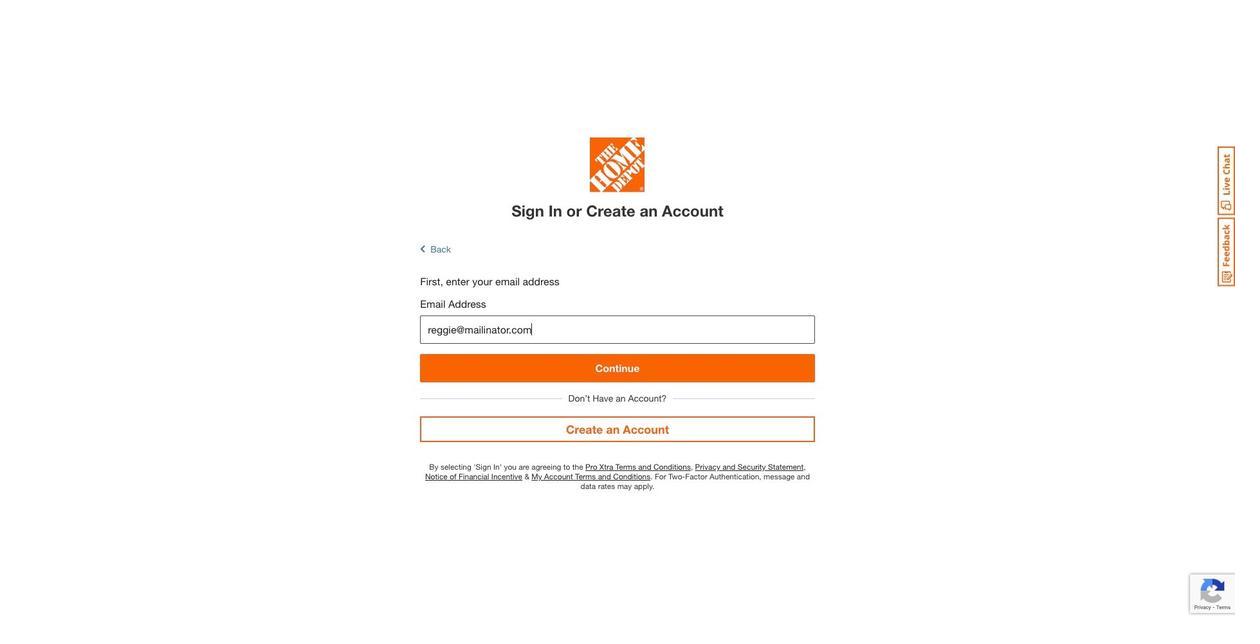 Task type: locate. For each thing, give the bounding box(es) containing it.
back arrow image
[[420, 244, 426, 255]]

None email field
[[420, 316, 815, 344]]



Task type: describe. For each thing, give the bounding box(es) containing it.
thd logo image
[[590, 138, 645, 196]]

live chat image
[[1218, 147, 1236, 216]]

feedback link image
[[1218, 218, 1236, 287]]



Task type: vqa. For each thing, say whether or not it's contained in the screenshot.
first Watt from the left
no



